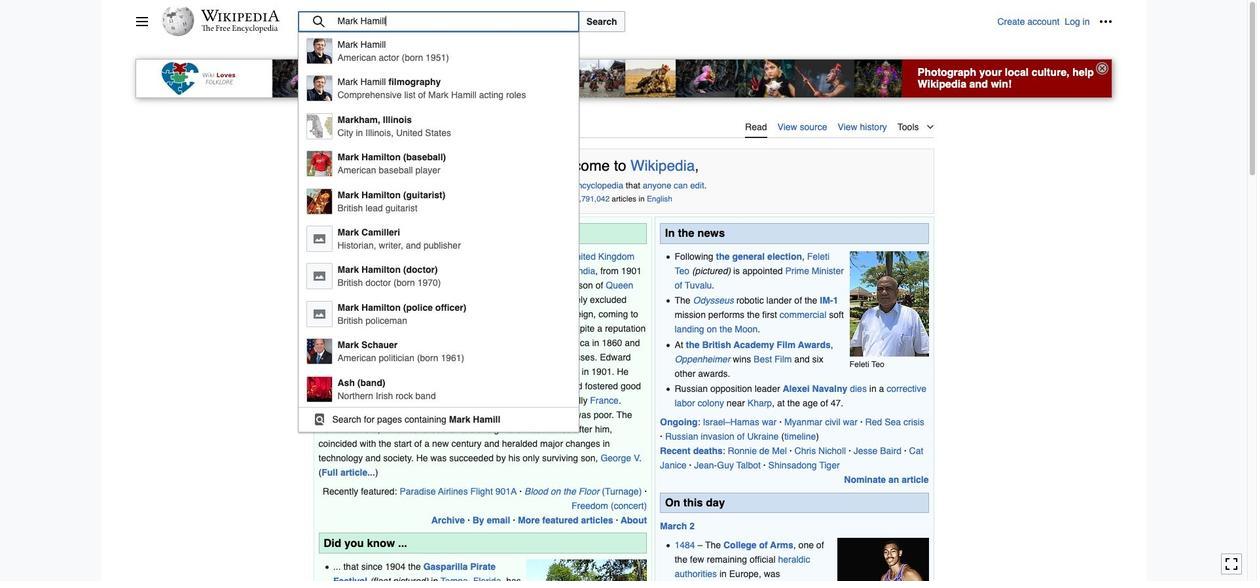 Task type: locate. For each thing, give the bounding box(es) containing it.
None search field
[[298, 11, 998, 433]]

main content
[[135, 114, 1112, 582]]

log in and more options image
[[1099, 15, 1112, 28]]

search results list box
[[298, 33, 579, 431]]

float at the gasparilla pirate festival image
[[527, 560, 647, 582]]

wikipedia image
[[201, 10, 279, 22]]

personal tools navigation
[[998, 11, 1116, 32]]



Task type: vqa. For each thing, say whether or not it's contained in the screenshot.
Władysław II Jagiełło IMAGE
no



Task type: describe. For each thing, give the bounding box(es) containing it.
fullscreen image
[[1225, 558, 1239, 571]]

feleti teo in 2016 image
[[850, 251, 929, 357]]

the free encyclopedia image
[[202, 25, 278, 33]]

edward vii image
[[319, 254, 392, 368]]

hide image
[[1097, 62, 1109, 75]]

Search Wikipedia search field
[[298, 11, 580, 32]]

wilt chamberlain image
[[837, 538, 929, 582]]

menu image
[[135, 15, 148, 28]]



